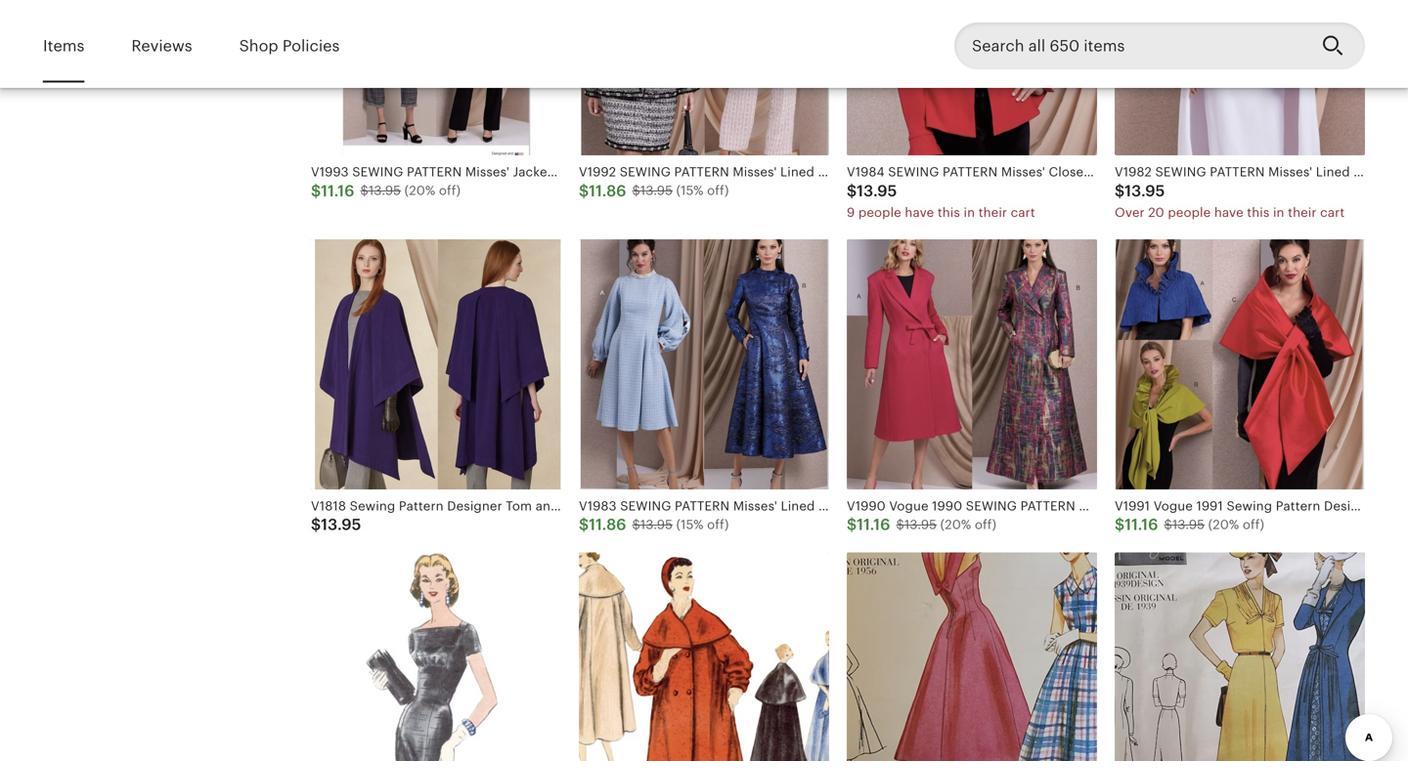 Task type: vqa. For each thing, say whether or not it's contained in the screenshot.
"$" within $ 18.43 creategiftlove
no



Task type: describe. For each thing, give the bounding box(es) containing it.
$ 11.86 $ 13.95 (15% off)
[[579, 182, 729, 200]]

(20% inside $ 11.16 $ 13.95 (20% off)
[[1209, 518, 1240, 533]]

over
[[1115, 205, 1145, 220]]

this inside $ 13.95 over 20 people have this in their cart
[[1247, 205, 1270, 220]]

off) inside $ 11.16 $ 13.95 (20% off)
[[1243, 518, 1265, 533]]

v1818 sewing pattern designer tom and linda platt misses' cape sizes 4-26 (xs-xxl) vogue 1818 image
[[311, 240, 561, 490]]

have inside $ 13.95 over 20 people have this in their cart
[[1215, 205, 1244, 220]]

$ inside $ 11.16 $ 13.95 (20% off)
[[1164, 518, 1173, 533]]

Search all 650 items text field
[[955, 23, 1307, 70]]

16-
[[674, 165, 692, 180]]

v1983 sewing pattern misses' lined dresses sizes 8-16 or 18-26 vogue 1983 image
[[579, 240, 829, 490]]

11.86 inside v1983 sewing pattern misses' lined dresses sizes 8-16 or 18-26 vogue 1983 $ 11.86 $ 13.95 (15% off)
[[589, 517, 626, 534]]

people inside $ 13.95 9 people have this in their cart
[[859, 205, 902, 220]]

13.95 inside "v1993 sewing pattern misses' jacket pants sizes 6-14 or 16-24 vogue 1993 $ 11.16 $ 13.95 (20% off)"
[[369, 184, 401, 198]]

v1977 vogue 1977 sewing pattern vintage 1950's design 1955 wide collar lined coat sizes 6-14 or 16-24 image
[[579, 553, 829, 762]]

13.95 inside $ 11.16 $ 13.95 (20% off)
[[1173, 518, 1205, 533]]

their inside $ 13.95 9 people have this in their cart
[[979, 205, 1008, 220]]

policies
[[283, 37, 340, 55]]

26 inside 'v1990 vogue 1990 sewing pattern misses' lined coats sizes 8-16 or 18-26 $ 11.16 $ 13.95 (20% off)'
[[1303, 499, 1318, 514]]

$ 13.95 over 20 people have this in their cart
[[1115, 182, 1345, 220]]

dresses
[[819, 499, 867, 514]]

14
[[641, 165, 654, 180]]

v2415 vogue sewing pattern vtg 1950s misses' back button collar dress original 1956 vintage design 2000 reissue sizes 6-10 uncut vogue 2415 image
[[847, 553, 1097, 762]]

1983
[[1031, 499, 1060, 514]]

people inside $ 13.95 over 20 people have this in their cart
[[1168, 205, 1211, 220]]

16 inside v1983 sewing pattern misses' lined dresses sizes 8-16 or 18-26 vogue 1983 $ 11.86 $ 13.95 (15% off)
[[918, 499, 932, 514]]

13.95 inside $ 11.86 $ 13.95 (15% off)
[[641, 184, 673, 198]]

sewing inside 'v1990 vogue 1990 sewing pattern misses' lined coats sizes 8-16 or 18-26 $ 11.16 $ 13.95 (20% off)'
[[966, 499, 1017, 514]]

v1993
[[311, 165, 349, 180]]

sewing for 11.86
[[620, 499, 671, 514]]

$ inside $ 11.86 $ 13.95 (15% off)
[[632, 184, 641, 198]]

cart inside $ 13.95 over 20 people have this in their cart
[[1321, 205, 1345, 220]]

26 inside v1983 sewing pattern misses' lined dresses sizes 8-16 or 18-26 vogue 1983 $ 11.86 $ 13.95 (15% off)
[[969, 499, 985, 514]]

their inside $ 13.95 over 20 people have this in their cart
[[1288, 205, 1317, 220]]

reviews
[[131, 37, 192, 55]]

13.95 inside $ 13.95 over 20 people have this in their cart
[[1125, 182, 1165, 200]]

2 horizontal spatial 11.16
[[1125, 517, 1159, 534]]

v1979 vogue 1977 sewing pattern vintage 1950's design 1957 easy slim fitted dress sizes 8-16 or 18-26 vogue 1979 image
[[311, 553, 561, 762]]

items
[[43, 37, 85, 55]]

sizes inside 'v1990 vogue 1990 sewing pattern misses' lined coats sizes 8-16 or 18-26 $ 11.16 $ 13.95 (20% off)'
[[1204, 499, 1236, 514]]

v1983 sewing pattern misses' lined dresses sizes 8-16 or 18-26 vogue 1983 $ 11.86 $ 13.95 (15% off)
[[579, 499, 1060, 534]]

jacket
[[513, 165, 552, 180]]

(20% for v1990 vogue 1990 sewing pattern misses' lined coats sizes 8-16 or 18-26 $ 11.16 $ 13.95 (20% off)
[[941, 518, 972, 533]]

$ 13.95 9 people have this in their cart
[[847, 182, 1036, 220]]

vogue inside 'v1990 vogue 1990 sewing pattern misses' lined coats sizes 8-16 or 18-26 $ 11.16 $ 13.95 (20% off)'
[[889, 499, 929, 514]]

misses' inside 'v1990 vogue 1990 sewing pattern misses' lined coats sizes 8-16 or 18-26 $ 11.16 $ 13.95 (20% off)'
[[1079, 499, 1123, 514]]

v1991 vogue 1991 sewing pattern designer tom and linda platt easy misses' wraps  sizes 8-18 (s-l) image
[[1115, 240, 1365, 490]]

items link
[[43, 23, 85, 69]]

8- inside 'v1990 vogue 1990 sewing pattern misses' lined coats sizes 8-16 or 18-26 $ 11.16 $ 13.95 (20% off)'
[[1239, 499, 1252, 514]]

(20% for v1993 sewing pattern misses' jacket pants sizes 6-14 or 16-24 vogue 1993 $ 11.16 $ 13.95 (20% off)
[[405, 184, 436, 198]]

pattern for 11.86
[[675, 499, 730, 514]]

8- inside v1983 sewing pattern misses' lined dresses sizes 8-16 or 18-26 vogue 1983 $ 11.86 $ 13.95 (15% off)
[[906, 499, 918, 514]]

sizes for 11.86
[[870, 499, 903, 514]]

shop
[[239, 37, 278, 55]]

16 inside 'v1990 vogue 1990 sewing pattern misses' lined coats sizes 8-16 or 18-26 $ 11.16 $ 13.95 (20% off)'
[[1252, 499, 1265, 514]]

11.16 for v1990 vogue 1990 sewing pattern misses' lined coats sizes 8-16 or 18-26 $ 11.16 $ 13.95 (20% off)
[[857, 517, 891, 534]]

v1993 sewing pattern misses' jacket pants sizes 6-14 or 16-24 vogue 1993 image
[[311, 0, 561, 156]]



Task type: locate. For each thing, give the bounding box(es) containing it.
lined inside v1983 sewing pattern misses' lined dresses sizes 8-16 or 18-26 vogue 1983 $ 11.86 $ 13.95 (15% off)
[[781, 499, 815, 514]]

13.95 inside 'v1990 vogue 1990 sewing pattern misses' lined coats sizes 8-16 or 18-26 $ 11.16 $ 13.95 (20% off)'
[[905, 518, 937, 533]]

1 their from the left
[[979, 205, 1008, 220]]

misses' right 1983
[[1079, 499, 1123, 514]]

1 horizontal spatial 16
[[1252, 499, 1265, 514]]

18- inside 'v1990 vogue 1990 sewing pattern misses' lined coats sizes 8-16 or 18-26 $ 11.16 $ 13.95 (20% off)'
[[1285, 499, 1303, 514]]

lined left coats on the bottom right of page
[[1127, 499, 1161, 514]]

0 vertical spatial (15%
[[677, 184, 704, 198]]

1 horizontal spatial lined
[[1127, 499, 1161, 514]]

1 8- from the left
[[906, 499, 918, 514]]

2 (15% from the top
[[677, 518, 704, 533]]

people right 20
[[1168, 205, 1211, 220]]

2 horizontal spatial pattern
[[1021, 499, 1076, 514]]

1 horizontal spatial 11.16
[[857, 517, 891, 534]]

1 11.86 from the top
[[589, 182, 626, 200]]

11.16
[[321, 182, 355, 200], [857, 517, 891, 534], [1125, 517, 1159, 534]]

sizes
[[593, 165, 625, 180], [870, 499, 903, 514], [1204, 499, 1236, 514]]

shop policies
[[239, 37, 340, 55]]

cart
[[1011, 205, 1036, 220], [1321, 205, 1345, 220]]

1 horizontal spatial 18-
[[1285, 499, 1303, 514]]

1 people from the left
[[859, 205, 902, 220]]

have
[[905, 205, 934, 220], [1215, 205, 1244, 220]]

sewing for 11.16
[[352, 165, 403, 180]]

v1982 sewing pattern misses' lined cape dresses sizes 8-16 or 18-26 vogue 1982 image
[[1115, 0, 1365, 156]]

0 horizontal spatial cart
[[1011, 205, 1036, 220]]

18- inside v1983 sewing pattern misses' lined dresses sizes 8-16 or 18-26 vogue 1983 $ 11.86 $ 13.95 (15% off)
[[952, 499, 969, 514]]

sewing right 'v1993'
[[352, 165, 403, 180]]

have inside $ 13.95 9 people have this in their cart
[[905, 205, 934, 220]]

1 (15% from the top
[[677, 184, 704, 198]]

v1992 sewing pattern misses' lined jacket skirt pants sizes 8-16 or 18-26 vogue 1992 image
[[579, 0, 829, 156]]

pattern inside 'v1990 vogue 1990 sewing pattern misses' lined coats sizes 8-16 or 18-26 $ 11.16 $ 13.95 (20% off)'
[[1021, 499, 1076, 514]]

sewing right the 1990
[[966, 499, 1017, 514]]

v1983
[[579, 499, 617, 514]]

0 horizontal spatial sizes
[[593, 165, 625, 180]]

$ inside $ 13.95 9 people have this in their cart
[[847, 182, 857, 200]]

people right 9
[[859, 205, 902, 220]]

sizes for 11.16
[[593, 165, 625, 180]]

$
[[311, 182, 321, 200], [579, 182, 589, 200], [847, 182, 857, 200], [1115, 182, 1125, 200], [360, 184, 369, 198], [632, 184, 641, 198], [311, 517, 321, 534], [579, 517, 589, 534], [847, 517, 857, 534], [1115, 517, 1125, 534], [632, 518, 641, 533], [896, 518, 905, 533], [1164, 518, 1173, 533]]

sizes inside "v1993 sewing pattern misses' jacket pants sizes 6-14 or 16-24 vogue 1993 $ 11.16 $ 13.95 (20% off)"
[[593, 165, 625, 180]]

off) inside $ 11.86 $ 13.95 (15% off)
[[707, 184, 729, 198]]

24
[[692, 165, 707, 180]]

coats
[[1165, 499, 1200, 514]]

18-
[[952, 499, 969, 514], [1285, 499, 1303, 514]]

2 horizontal spatial vogue
[[988, 499, 1028, 514]]

1993
[[753, 165, 782, 180]]

or inside 'v1990 vogue 1990 sewing pattern misses' lined coats sizes 8-16 or 18-26 $ 11.16 $ 13.95 (20% off)'
[[1269, 499, 1282, 514]]

0 horizontal spatial 18-
[[952, 499, 969, 514]]

16 left the 1990
[[918, 499, 932, 514]]

2 cart from the left
[[1321, 205, 1345, 220]]

$ 11.16 $ 13.95 (20% off)
[[1115, 517, 1265, 534]]

lined
[[781, 499, 815, 514], [1127, 499, 1161, 514]]

sewing inside v1983 sewing pattern misses' lined dresses sizes 8-16 or 18-26 vogue 1983 $ 11.86 $ 13.95 (15% off)
[[620, 499, 671, 514]]

(15%
[[677, 184, 704, 198], [677, 518, 704, 533]]

11.86
[[589, 182, 626, 200], [589, 517, 626, 534]]

misses' for 11.86
[[733, 499, 778, 514]]

reviews link
[[131, 23, 192, 69]]

misses' left dresses
[[733, 499, 778, 514]]

1 have from the left
[[905, 205, 934, 220]]

or for 11.86
[[935, 499, 948, 514]]

$ inside $ 13.95 over 20 people have this in their cart
[[1115, 182, 1125, 200]]

vogue inside v1983 sewing pattern misses' lined dresses sizes 8-16 or 18-26 vogue 1983 $ 11.86 $ 13.95 (15% off)
[[988, 499, 1028, 514]]

1 lined from the left
[[781, 499, 815, 514]]

1 18- from the left
[[952, 499, 969, 514]]

1 this from the left
[[938, 205, 960, 220]]

1 horizontal spatial or
[[935, 499, 948, 514]]

1 horizontal spatial in
[[1273, 205, 1285, 220]]

1 horizontal spatial misses'
[[733, 499, 778, 514]]

1990
[[932, 499, 963, 514]]

1 horizontal spatial their
[[1288, 205, 1317, 220]]

2 their from the left
[[1288, 205, 1317, 220]]

2 lined from the left
[[1127, 499, 1161, 514]]

cart inside $ 13.95 9 people have this in their cart
[[1011, 205, 1036, 220]]

shop policies link
[[239, 23, 340, 69]]

2 have from the left
[[1215, 205, 1244, 220]]

or
[[658, 165, 671, 180], [935, 499, 948, 514], [1269, 499, 1282, 514]]

misses' inside "v1993 sewing pattern misses' jacket pants sizes 6-14 or 16-24 vogue 1993 $ 11.16 $ 13.95 (20% off)"
[[465, 165, 510, 180]]

v1993 sewing pattern misses' jacket pants sizes 6-14 or 16-24 vogue 1993 $ 11.16 $ 13.95 (20% off)
[[311, 165, 782, 200]]

0 horizontal spatial (20%
[[405, 184, 436, 198]]

vogue right 24
[[710, 165, 750, 180]]

2 8- from the left
[[1239, 499, 1252, 514]]

vogue inside "v1993 sewing pattern misses' jacket pants sizes 6-14 or 16-24 vogue 1993 $ 11.16 $ 13.95 (20% off)"
[[710, 165, 750, 180]]

off) inside "v1993 sewing pattern misses' jacket pants sizes 6-14 or 16-24 vogue 1993 $ 11.16 $ 13.95 (20% off)"
[[439, 184, 461, 198]]

1 26 from the left
[[969, 499, 985, 514]]

or inside "v1993 sewing pattern misses' jacket pants sizes 6-14 or 16-24 vogue 1993 $ 11.16 $ 13.95 (20% off)"
[[658, 165, 671, 180]]

11.16 inside "v1993 sewing pattern misses' jacket pants sizes 6-14 or 16-24 vogue 1993 $ 11.16 $ 13.95 (20% off)"
[[321, 182, 355, 200]]

2 horizontal spatial (20%
[[1209, 518, 1240, 533]]

11.86 down pants
[[589, 182, 626, 200]]

in inside $ 13.95 9 people have this in their cart
[[964, 205, 975, 220]]

2 16 from the left
[[1252, 499, 1265, 514]]

13.95
[[857, 182, 897, 200], [1125, 182, 1165, 200], [369, 184, 401, 198], [641, 184, 673, 198], [321, 517, 361, 534], [641, 518, 673, 533], [905, 518, 937, 533], [1173, 518, 1205, 533]]

or for 11.16
[[658, 165, 671, 180]]

(20% inside "v1993 sewing pattern misses' jacket pants sizes 6-14 or 16-24 vogue 1993 $ 11.16 $ 13.95 (20% off)"
[[405, 184, 436, 198]]

2 horizontal spatial or
[[1269, 499, 1282, 514]]

11.16 inside 'v1990 vogue 1990 sewing pattern misses' lined coats sizes 8-16 or 18-26 $ 11.16 $ 13.95 (20% off)'
[[857, 517, 891, 534]]

off) inside v1983 sewing pattern misses' lined dresses sizes 8-16 or 18-26 vogue 1983 $ 11.86 $ 13.95 (15% off)
[[707, 518, 729, 533]]

2 people from the left
[[1168, 205, 1211, 220]]

off) for v1990 vogue 1990 sewing pattern misses' lined coats sizes 8-16 or 18-26 $ 11.16 $ 13.95 (20% off)
[[975, 518, 997, 533]]

1 16 from the left
[[918, 499, 932, 514]]

8- up $ 11.16 $ 13.95 (20% off)
[[1239, 499, 1252, 514]]

pattern for 11.16
[[407, 165, 462, 180]]

misses' for 11.16
[[465, 165, 510, 180]]

off) for v1983 sewing pattern misses' lined dresses sizes 8-16 or 18-26 vogue 1983 $ 11.86 $ 13.95 (15% off)
[[707, 518, 729, 533]]

have right 20
[[1215, 205, 1244, 220]]

off) inside 'v1990 vogue 1990 sewing pattern misses' lined coats sizes 8-16 or 18-26 $ 11.16 $ 13.95 (20% off)'
[[975, 518, 997, 533]]

$ 13.95
[[311, 517, 361, 534]]

0 horizontal spatial pattern
[[407, 165, 462, 180]]

1 vertical spatial 11.86
[[589, 517, 626, 534]]

1 horizontal spatial sewing
[[620, 499, 671, 514]]

2 11.86 from the top
[[589, 517, 626, 534]]

lined inside 'v1990 vogue 1990 sewing pattern misses' lined coats sizes 8-16 or 18-26 $ 11.16 $ 13.95 (20% off)'
[[1127, 499, 1161, 514]]

their
[[979, 205, 1008, 220], [1288, 205, 1317, 220]]

1 vertical spatial (15%
[[677, 518, 704, 533]]

0 horizontal spatial lined
[[781, 499, 815, 514]]

8- left the 1990
[[906, 499, 918, 514]]

9
[[847, 205, 855, 220]]

13.95 inside v1983 sewing pattern misses' lined dresses sizes 8-16 or 18-26 vogue 1983 $ 11.86 $ 13.95 (15% off)
[[641, 518, 673, 533]]

2 horizontal spatial misses'
[[1079, 499, 1123, 514]]

1 horizontal spatial cart
[[1321, 205, 1345, 220]]

or inside v1983 sewing pattern misses' lined dresses sizes 8-16 or 18-26 vogue 1983 $ 11.86 $ 13.95 (15% off)
[[935, 499, 948, 514]]

2 26 from the left
[[1303, 499, 1318, 514]]

1 horizontal spatial this
[[1247, 205, 1270, 220]]

2 horizontal spatial sewing
[[966, 499, 1017, 514]]

sizes right dresses
[[870, 499, 903, 514]]

(15% inside $ 11.86 $ 13.95 (15% off)
[[677, 184, 704, 198]]

sewing right v1983 at bottom
[[620, 499, 671, 514]]

or right 14
[[658, 165, 671, 180]]

0 horizontal spatial sewing
[[352, 165, 403, 180]]

vogue left 1983
[[988, 499, 1028, 514]]

or right coats on the bottom right of page
[[1269, 499, 1282, 514]]

vogue
[[710, 165, 750, 180], [889, 499, 929, 514], [988, 499, 1028, 514]]

(15% inside v1983 sewing pattern misses' lined dresses sizes 8-16 or 18-26 vogue 1983 $ 11.86 $ 13.95 (15% off)
[[677, 518, 704, 533]]

v1990 vogue 1990 sewing pattern misses' lined coats sizes 8-16 or 18-26 image
[[847, 240, 1097, 490]]

1 horizontal spatial (20%
[[941, 518, 972, 533]]

8-
[[906, 499, 918, 514], [1239, 499, 1252, 514]]

26
[[969, 499, 985, 514], [1303, 499, 1318, 514]]

0 horizontal spatial vogue
[[710, 165, 750, 180]]

have right 9
[[905, 205, 934, 220]]

vogue left the 1990
[[889, 499, 929, 514]]

1 horizontal spatial 8-
[[1239, 499, 1252, 514]]

this inside $ 13.95 9 people have this in their cart
[[938, 205, 960, 220]]

(20% inside 'v1990 vogue 1990 sewing pattern misses' lined coats sizes 8-16 or 18-26 $ 11.16 $ 13.95 (20% off)'
[[941, 518, 972, 533]]

sizes left the 6- at the left top of the page
[[593, 165, 625, 180]]

1 in from the left
[[964, 205, 975, 220]]

lined left dresses
[[781, 499, 815, 514]]

0 horizontal spatial 16
[[918, 499, 932, 514]]

1 horizontal spatial have
[[1215, 205, 1244, 220]]

16 up $ 11.16 $ 13.95 (20% off)
[[1252, 499, 1265, 514]]

0 horizontal spatial 11.16
[[321, 182, 355, 200]]

2 18- from the left
[[1285, 499, 1303, 514]]

sizes up $ 11.16 $ 13.95 (20% off)
[[1204, 499, 1236, 514]]

0 horizontal spatial people
[[859, 205, 902, 220]]

vogue for 11.86
[[988, 499, 1028, 514]]

pattern inside v1983 sewing pattern misses' lined dresses sizes 8-16 or 18-26 vogue 1983 $ 11.86 $ 13.95 (15% off)
[[675, 499, 730, 514]]

1 horizontal spatial people
[[1168, 205, 1211, 220]]

1 horizontal spatial vogue
[[889, 499, 929, 514]]

0 horizontal spatial in
[[964, 205, 975, 220]]

v1984 sewing pattern misses' close-fitting off-the-shoulder top sizes 8-16 or 18-26 vogue 1984 image
[[847, 0, 1097, 156]]

2 horizontal spatial sizes
[[1204, 499, 1236, 514]]

pattern inside "v1993 sewing pattern misses' jacket pants sizes 6-14 or 16-24 vogue 1993 $ 11.16 $ 13.95 (20% off)"
[[407, 165, 462, 180]]

0 vertical spatial 11.86
[[589, 182, 626, 200]]

1 horizontal spatial pattern
[[675, 499, 730, 514]]

people
[[859, 205, 902, 220], [1168, 205, 1211, 220]]

misses' inside v1983 sewing pattern misses' lined dresses sizes 8-16 or 18-26 vogue 1983 $ 11.86 $ 13.95 (15% off)
[[733, 499, 778, 514]]

this
[[938, 205, 960, 220], [1247, 205, 1270, 220]]

v1990 vogue 1990 sewing pattern misses' lined coats sizes 8-16 or 18-26 $ 11.16 $ 13.95 (20% off)
[[847, 499, 1318, 534]]

v2669 vogue sewing pattern vtg 1930s misses' v-neck dress & coat original 1939 vintage design 2002 reissue - sizes 6-10 uncut vogue 2669 image
[[1115, 553, 1365, 762]]

11.16 for v1993 sewing pattern misses' jacket pants sizes 6-14 or 16-24 vogue 1993 $ 11.16 $ 13.95 (20% off)
[[321, 182, 355, 200]]

0 horizontal spatial 8-
[[906, 499, 918, 514]]

sewing inside "v1993 sewing pattern misses' jacket pants sizes 6-14 or 16-24 vogue 1993 $ 11.16 $ 13.95 (20% off)"
[[352, 165, 403, 180]]

in inside $ 13.95 over 20 people have this in their cart
[[1273, 205, 1285, 220]]

in
[[964, 205, 975, 220], [1273, 205, 1285, 220]]

sewing
[[352, 165, 403, 180], [620, 499, 671, 514], [966, 499, 1017, 514]]

1 horizontal spatial sizes
[[870, 499, 903, 514]]

0 horizontal spatial 26
[[969, 499, 985, 514]]

0 horizontal spatial have
[[905, 205, 934, 220]]

sizes inside v1983 sewing pattern misses' lined dresses sizes 8-16 or 18-26 vogue 1983 $ 11.86 $ 13.95 (15% off)
[[870, 499, 903, 514]]

pattern
[[407, 165, 462, 180], [675, 499, 730, 514], [1021, 499, 1076, 514]]

13.95 inside $ 13.95 9 people have this in their cart
[[857, 182, 897, 200]]

vogue for 11.16
[[710, 165, 750, 180]]

2 in from the left
[[1273, 205, 1285, 220]]

20
[[1149, 205, 1165, 220]]

2 this from the left
[[1247, 205, 1270, 220]]

1 horizontal spatial 26
[[1303, 499, 1318, 514]]

1 cart from the left
[[1011, 205, 1036, 220]]

misses'
[[465, 165, 510, 180], [733, 499, 778, 514], [1079, 499, 1123, 514]]

off)
[[439, 184, 461, 198], [707, 184, 729, 198], [707, 518, 729, 533], [975, 518, 997, 533], [1243, 518, 1265, 533]]

0 horizontal spatial misses'
[[465, 165, 510, 180]]

v1990
[[847, 499, 886, 514]]

0 horizontal spatial this
[[938, 205, 960, 220]]

misses' left jacket
[[465, 165, 510, 180]]

off) for v1993 sewing pattern misses' jacket pants sizes 6-14 or 16-24 vogue 1993 $ 11.16 $ 13.95 (20% off)
[[439, 184, 461, 198]]

0 horizontal spatial their
[[979, 205, 1008, 220]]

16
[[918, 499, 932, 514], [1252, 499, 1265, 514]]

(20%
[[405, 184, 436, 198], [941, 518, 972, 533], [1209, 518, 1240, 533]]

6-
[[628, 165, 641, 180]]

pants
[[556, 165, 589, 180]]

11.86 down v1983 at bottom
[[589, 517, 626, 534]]

or right v1990
[[935, 499, 948, 514]]

0 horizontal spatial or
[[658, 165, 671, 180]]



